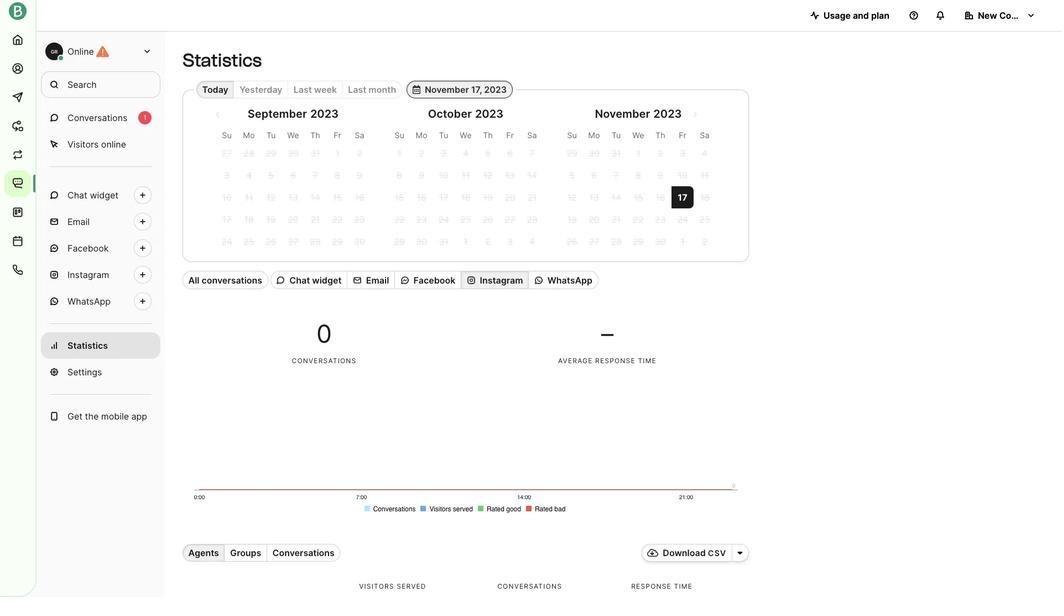 Task type: describe. For each thing, give the bounding box(es) containing it.
grid for september
[[216, 129, 371, 253]]

agents
[[188, 548, 219, 559]]

tu for november
[[612, 131, 621, 140]]

visitors online
[[68, 139, 126, 150]]

chat widget inside button
[[290, 275, 342, 286]]

average response time
[[558, 357, 657, 365]]

17
[[678, 192, 688, 203]]

0 vertical spatial widget
[[90, 190, 118, 201]]

0
[[317, 319, 332, 349]]

we for october
[[460, 131, 472, 140]]

2023 inside november 17, 2023 button
[[484, 84, 507, 95]]

2023 for november 2023
[[654, 108, 682, 121]]

visitors served
[[359, 583, 426, 591]]

2023 for september 2023
[[310, 108, 339, 121]]

chat widget link
[[41, 182, 160, 209]]

whatsapp inside button
[[548, 275, 593, 286]]

tu for september
[[267, 131, 276, 140]]

conversations inside 'button'
[[273, 548, 335, 559]]

we for september
[[287, 131, 299, 140]]

today button
[[196, 81, 234, 99]]

instagram button
[[461, 271, 529, 289]]

download
[[663, 548, 706, 559]]

response
[[595, 357, 636, 365]]

usage and plan button
[[802, 4, 899, 27]]

november 17, 2023 button
[[407, 81, 513, 99]]

the
[[85, 411, 99, 422]]

whatsapp button
[[529, 271, 599, 289]]

0 vertical spatial time
[[638, 357, 657, 365]]

su for november
[[567, 131, 577, 140]]

facebook inside button
[[414, 275, 456, 286]]

email inside email "button"
[[366, 275, 389, 286]]

groups button
[[224, 544, 267, 562]]

fr for september
[[334, 131, 341, 140]]

get
[[68, 411, 82, 422]]

usage and plan
[[824, 10, 890, 21]]

visitors for visitors served
[[359, 583, 394, 591]]

1 horizontal spatial conversations
[[292, 357, 357, 365]]

csv
[[708, 549, 727, 558]]

email inside "email" link
[[68, 216, 90, 227]]

settings link
[[41, 359, 160, 386]]

download csv
[[663, 548, 727, 559]]

th for november
[[656, 131, 666, 140]]

0 vertical spatial chat widget
[[68, 190, 118, 201]]

facebook button
[[394, 271, 461, 289]]

conversations inside button
[[202, 275, 262, 286]]

new company
[[978, 10, 1041, 21]]

new company button
[[956, 4, 1045, 27]]

0 vertical spatial statistics
[[183, 50, 262, 71]]

su for september
[[222, 131, 232, 140]]

all conversations
[[188, 275, 262, 286]]

search link
[[41, 71, 160, 98]]

heading for grid related to september
[[216, 108, 371, 129]]

solo image
[[738, 549, 743, 558]]

widget inside button
[[312, 275, 342, 286]]

conversations button
[[267, 544, 341, 562]]

online
[[68, 46, 94, 57]]

get the mobile app
[[68, 411, 147, 422]]

search
[[68, 79, 97, 90]]

agents button
[[183, 544, 224, 562]]

november for november 17, 2023
[[425, 84, 469, 95]]

new
[[978, 10, 998, 21]]

heading for october's grid
[[388, 108, 543, 129]]

response
[[631, 583, 672, 591]]

mo for october
[[416, 131, 428, 140]]

average
[[558, 357, 593, 365]]

statistics link
[[41, 333, 160, 359]]

today
[[202, 84, 228, 95]]



Task type: vqa. For each thing, say whether or not it's contained in the screenshot.
'Chat widget' Link
yes



Task type: locate. For each thing, give the bounding box(es) containing it.
1 vertical spatial widget
[[312, 275, 342, 286]]

tu down october
[[439, 131, 448, 140]]

0 horizontal spatial chat
[[68, 190, 87, 201]]

november
[[425, 84, 469, 95], [595, 108, 650, 121]]

response time
[[631, 583, 693, 591]]

september
[[248, 108, 307, 121]]

th for september
[[310, 131, 320, 140]]

0 vertical spatial conversations
[[68, 112, 127, 123]]

mobile
[[101, 411, 129, 422]]

2 fr from the left
[[506, 131, 514, 140]]

1 horizontal spatial grid
[[388, 129, 543, 253]]

0 horizontal spatial fr
[[334, 131, 341, 140]]

chat widget button
[[270, 271, 347, 289]]

groups
[[230, 548, 261, 559]]

facebook link
[[41, 235, 160, 262]]

0 horizontal spatial su
[[222, 131, 232, 140]]

statistics
[[183, 50, 262, 71], [68, 340, 108, 351]]

0 horizontal spatial grid
[[216, 129, 371, 253]]

email left facebook button
[[366, 275, 389, 286]]

widget up "email" link
[[90, 190, 118, 201]]

0 horizontal spatial facebook
[[68, 243, 109, 254]]

th down the october 2023
[[483, 131, 493, 140]]

company
[[1000, 10, 1041, 21]]

2 horizontal spatial su
[[567, 131, 577, 140]]

2 th from the left
[[483, 131, 493, 140]]

instagram
[[68, 269, 109, 281], [480, 275, 523, 286]]

1 we from the left
[[287, 131, 299, 140]]

1 vertical spatial statistics
[[68, 340, 108, 351]]

2 horizontal spatial we
[[633, 131, 644, 140]]

november inside button
[[425, 84, 469, 95]]

email up the facebook link in the left top of the page
[[68, 216, 90, 227]]

0 horizontal spatial heading
[[216, 108, 371, 129]]

fr
[[334, 131, 341, 140], [506, 131, 514, 140], [679, 131, 687, 140]]

heading for 17 grid
[[561, 108, 716, 129]]

su for october
[[395, 131, 404, 140]]

17,
[[471, 84, 482, 95]]

2 grid from the left
[[388, 129, 543, 253]]

plan
[[871, 10, 890, 21]]

we down september 2023
[[287, 131, 299, 140]]

su
[[222, 131, 232, 140], [395, 131, 404, 140], [567, 131, 577, 140]]

tu inside 17 grid
[[612, 131, 621, 140]]

november 17, 2023
[[425, 84, 507, 95]]

chat
[[68, 190, 87, 201], [290, 275, 310, 286]]

2023
[[484, 84, 507, 95], [310, 108, 339, 121], [475, 108, 504, 121], [654, 108, 682, 121]]

th
[[310, 131, 320, 140], [483, 131, 493, 140], [656, 131, 666, 140]]

tu down november 2023
[[612, 131, 621, 140]]

and
[[853, 10, 869, 21]]

heading
[[216, 108, 371, 129], [388, 108, 543, 129], [561, 108, 716, 129]]

gr
[[51, 48, 58, 55]]

october 2023
[[428, 108, 504, 121]]

1 horizontal spatial november
[[595, 108, 650, 121]]

0 horizontal spatial sa
[[355, 131, 364, 140]]

visitors left served
[[359, 583, 394, 591]]

app
[[131, 411, 147, 422]]

0 horizontal spatial conversations
[[68, 112, 127, 123]]

1 horizontal spatial time
[[674, 583, 693, 591]]

time
[[638, 357, 657, 365], [674, 583, 693, 591]]

0 vertical spatial whatsapp
[[548, 275, 593, 286]]

2 horizontal spatial fr
[[679, 131, 687, 140]]

instagram link
[[41, 262, 160, 288]]

mo for september
[[243, 131, 255, 140]]

th down november 2023
[[656, 131, 666, 140]]

1 vertical spatial time
[[674, 583, 693, 591]]

1 vertical spatial whatsapp
[[68, 296, 111, 307]]

settings
[[68, 367, 102, 378]]

online
[[101, 139, 126, 150]]

1 horizontal spatial mo
[[416, 131, 428, 140]]

visitors left online
[[68, 139, 99, 150]]

2 tu from the left
[[439, 131, 448, 140]]

sa for september 2023
[[355, 131, 364, 140]]

1 vertical spatial conversations
[[273, 548, 335, 559]]

0 horizontal spatial chat widget
[[68, 190, 118, 201]]

0 vertical spatial visitors
[[68, 139, 99, 150]]

1 horizontal spatial widget
[[312, 275, 342, 286]]

0 vertical spatial email
[[68, 216, 90, 227]]

sa
[[355, 131, 364, 140], [528, 131, 537, 140], [700, 131, 710, 140]]

1 vertical spatial email
[[366, 275, 389, 286]]

chat inside button
[[290, 275, 310, 286]]

email
[[68, 216, 90, 227], [366, 275, 389, 286]]

1 fr from the left
[[334, 131, 341, 140]]

2 su from the left
[[395, 131, 404, 140]]

3 heading from the left
[[561, 108, 716, 129]]

0 horizontal spatial we
[[287, 131, 299, 140]]

we
[[287, 131, 299, 140], [460, 131, 472, 140], [633, 131, 644, 140]]

0 horizontal spatial widget
[[90, 190, 118, 201]]

email link
[[41, 209, 160, 235]]

1 th from the left
[[310, 131, 320, 140]]

1 horizontal spatial facebook
[[414, 275, 456, 286]]

1 vertical spatial chat widget
[[290, 275, 342, 286]]

tu for october
[[439, 131, 448, 140]]

1 vertical spatial november
[[595, 108, 650, 121]]

1 horizontal spatial th
[[483, 131, 493, 140]]

we inside 17 grid
[[633, 131, 644, 140]]

2 mo from the left
[[416, 131, 428, 140]]

0 vertical spatial chat
[[68, 190, 87, 201]]

0 horizontal spatial time
[[638, 357, 657, 365]]

3 mo from the left
[[588, 131, 600, 140]]

instagram inside button
[[480, 275, 523, 286]]

2 we from the left
[[460, 131, 472, 140]]

all
[[188, 275, 199, 286]]

su inside 17 grid
[[567, 131, 577, 140]]

1 horizontal spatial conversations
[[273, 548, 335, 559]]

sa for november 2023
[[700, 131, 710, 140]]

conversations
[[202, 275, 262, 286], [292, 357, 357, 365]]

3 th from the left
[[656, 131, 666, 140]]

all conversations button
[[183, 271, 268, 289]]

0 horizontal spatial th
[[310, 131, 320, 140]]

heading containing september
[[216, 108, 371, 129]]

facebook
[[68, 243, 109, 254], [414, 275, 456, 286]]

whatsapp link
[[41, 288, 160, 315]]

2 vertical spatial conversations
[[498, 583, 562, 591]]

2 heading from the left
[[388, 108, 543, 129]]

conversations down 0
[[292, 357, 357, 365]]

we for november
[[633, 131, 644, 140]]

th inside 17 grid
[[656, 131, 666, 140]]

0 horizontal spatial statistics
[[68, 340, 108, 351]]

0 horizontal spatial tu
[[267, 131, 276, 140]]

3 we from the left
[[633, 131, 644, 140]]

chat widget up 0
[[290, 275, 342, 286]]

sa inside 17 grid
[[700, 131, 710, 140]]

0 horizontal spatial instagram
[[68, 269, 109, 281]]

1 vertical spatial chat
[[290, 275, 310, 286]]

we down november 2023
[[633, 131, 644, 140]]

1 horizontal spatial whatsapp
[[548, 275, 593, 286]]

fr for november
[[679, 131, 687, 140]]

2 horizontal spatial mo
[[588, 131, 600, 140]]

17 button
[[672, 187, 694, 209]]

2 horizontal spatial heading
[[561, 108, 716, 129]]

1 vertical spatial facebook
[[414, 275, 456, 286]]

0 horizontal spatial email
[[68, 216, 90, 227]]

1 horizontal spatial sa
[[528, 131, 537, 140]]

3 sa from the left
[[700, 131, 710, 140]]

2 horizontal spatial sa
[[700, 131, 710, 140]]

1 tu from the left
[[267, 131, 276, 140]]

1 horizontal spatial heading
[[388, 108, 543, 129]]

0 horizontal spatial november
[[425, 84, 469, 95]]

2023 for october 2023
[[475, 108, 504, 121]]

usage
[[824, 10, 851, 21]]

1 heading from the left
[[216, 108, 371, 129]]

whatsapp
[[548, 275, 593, 286], [68, 296, 111, 307]]

chat widget
[[68, 190, 118, 201], [290, 275, 342, 286]]

1 sa from the left
[[355, 131, 364, 140]]

1 mo from the left
[[243, 131, 255, 140]]

2 horizontal spatial conversations
[[498, 583, 562, 591]]

mo
[[243, 131, 255, 140], [416, 131, 428, 140], [588, 131, 600, 140]]

1 horizontal spatial visitors
[[359, 583, 394, 591]]

1 horizontal spatial instagram
[[480, 275, 523, 286]]

statistics up today on the top
[[183, 50, 262, 71]]

we down the october 2023
[[460, 131, 472, 140]]

th down september 2023
[[310, 131, 320, 140]]

1 horizontal spatial tu
[[439, 131, 448, 140]]

november for november 2023
[[595, 108, 650, 121]]

2 horizontal spatial tu
[[612, 131, 621, 140]]

3 tu from the left
[[612, 131, 621, 140]]

3 su from the left
[[567, 131, 577, 140]]

statistics up settings
[[68, 340, 108, 351]]

conversations
[[68, 112, 127, 123], [273, 548, 335, 559], [498, 583, 562, 591]]

0 horizontal spatial mo
[[243, 131, 255, 140]]

0 vertical spatial facebook
[[68, 243, 109, 254]]

tu
[[267, 131, 276, 140], [439, 131, 448, 140], [612, 131, 621, 140]]

1 horizontal spatial fr
[[506, 131, 514, 140]]

heading containing october
[[388, 108, 543, 129]]

1 horizontal spatial chat
[[290, 275, 310, 286]]

1 horizontal spatial su
[[395, 131, 404, 140]]

mo for november
[[588, 131, 600, 140]]

17 grid
[[561, 129, 716, 253]]

tu down september
[[267, 131, 276, 140]]

1
[[143, 113, 147, 122]]

widget left email "button"
[[312, 275, 342, 286]]

–
[[601, 319, 614, 349]]

0 horizontal spatial visitors
[[68, 139, 99, 150]]

2 horizontal spatial th
[[656, 131, 666, 140]]

0 vertical spatial november
[[425, 84, 469, 95]]

served
[[397, 583, 426, 591]]

fr for october
[[506, 131, 514, 140]]

1 vertical spatial conversations
[[292, 357, 357, 365]]

1 horizontal spatial statistics
[[183, 50, 262, 71]]

3 fr from the left
[[679, 131, 687, 140]]

visitors for visitors online
[[68, 139, 99, 150]]

fr inside 17 grid
[[679, 131, 687, 140]]

0 horizontal spatial whatsapp
[[68, 296, 111, 307]]

th for october
[[483, 131, 493, 140]]

heading containing november
[[561, 108, 716, 129]]

0 horizontal spatial conversations
[[202, 275, 262, 286]]

widget
[[90, 190, 118, 201], [312, 275, 342, 286]]

visitors
[[68, 139, 99, 150], [359, 583, 394, 591]]

1 horizontal spatial we
[[460, 131, 472, 140]]

2 sa from the left
[[528, 131, 537, 140]]

1 su from the left
[[222, 131, 232, 140]]

1 grid from the left
[[216, 129, 371, 253]]

email button
[[347, 271, 394, 289]]

october
[[428, 108, 472, 121]]

1 vertical spatial visitors
[[359, 583, 394, 591]]

1 horizontal spatial email
[[366, 275, 389, 286]]

1 horizontal spatial chat widget
[[290, 275, 342, 286]]

0 vertical spatial conversations
[[202, 275, 262, 286]]

visitors online link
[[41, 131, 160, 158]]

grid for october
[[388, 129, 543, 253]]

grid
[[216, 129, 371, 253], [388, 129, 543, 253]]

conversations right all
[[202, 275, 262, 286]]

september 2023
[[248, 108, 339, 121]]

november 2023
[[595, 108, 682, 121]]

mo inside 17 grid
[[588, 131, 600, 140]]

get the mobile app link
[[41, 403, 160, 430]]

chat widget up "email" link
[[68, 190, 118, 201]]



